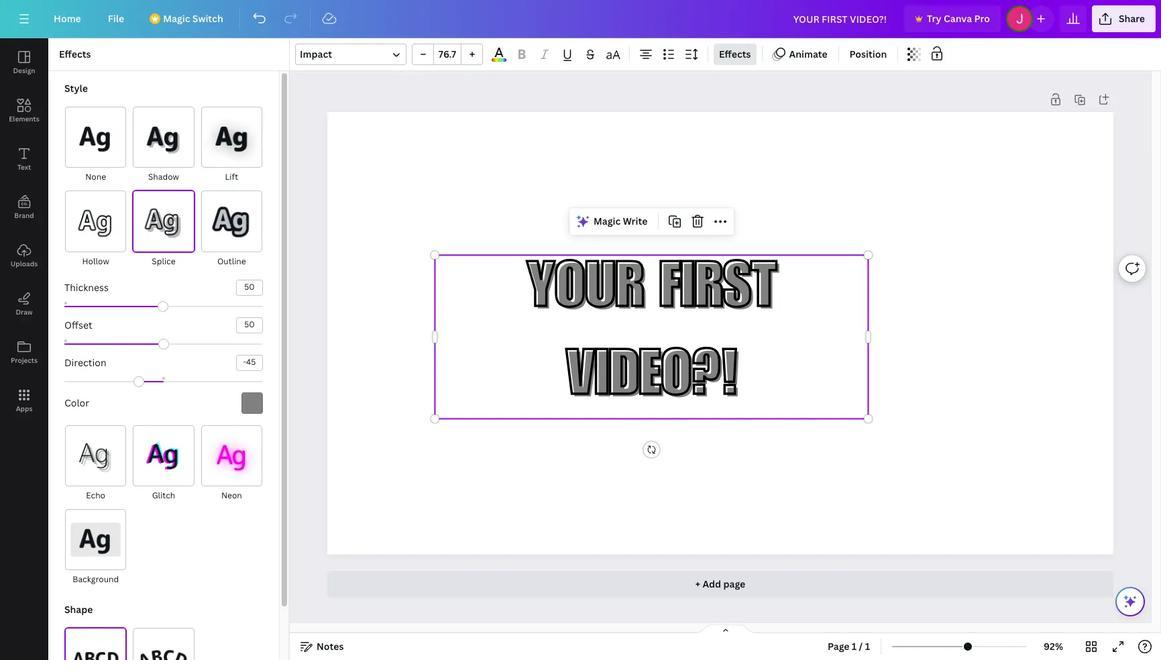 Task type: describe. For each thing, give the bounding box(es) containing it.
92%
[[1044, 640, 1063, 653]]

magic write
[[594, 215, 648, 228]]

position button
[[844, 44, 892, 65]]

magic write button
[[572, 211, 653, 233]]

shadow
[[148, 171, 179, 183]]

brand button
[[0, 183, 48, 231]]

switch
[[192, 12, 223, 25]]

page
[[828, 640, 850, 653]]

share
[[1119, 12, 1145, 25]]

try canva pro
[[927, 12, 990, 25]]

direction
[[64, 356, 106, 369]]

canva
[[944, 12, 972, 25]]

draw
[[16, 307, 33, 317]]

side panel tab list
[[0, 38, 48, 425]]

write
[[623, 215, 648, 228]]

pro
[[974, 12, 990, 25]]

effects inside dropdown button
[[719, 48, 751, 60]]

outline
[[217, 255, 246, 267]]

+ add page button
[[327, 571, 1114, 598]]

splice
[[152, 255, 176, 267]]

text button
[[0, 135, 48, 183]]

background button
[[64, 509, 127, 587]]

echo
[[86, 490, 105, 501]]

page 1 / 1
[[828, 640, 870, 653]]

1 1 from the left
[[852, 640, 857, 653]]

elements button
[[0, 87, 48, 135]]

projects button
[[0, 328, 48, 376]]

Design title text field
[[783, 5, 899, 32]]

notes button
[[295, 636, 349, 657]]

none
[[85, 171, 106, 183]]

shadow button
[[132, 106, 195, 185]]

canva assistant image
[[1122, 594, 1138, 610]]

add
[[703, 577, 721, 590]]

splice button
[[132, 190, 195, 269]]

animate button
[[768, 44, 833, 65]]

apps
[[16, 404, 32, 413]]

style element
[[59, 82, 263, 587]]

position
[[850, 48, 887, 60]]

your first video?!
[[527, 261, 777, 412]]

home
[[54, 12, 81, 25]]

impact
[[300, 48, 332, 60]]

projects
[[11, 356, 38, 365]]

glitch button
[[132, 424, 195, 503]]

show pages image
[[693, 624, 758, 635]]

echo button
[[64, 424, 127, 503]]

impact button
[[295, 44, 407, 65]]

color range image
[[492, 59, 506, 62]]



Task type: locate. For each thing, give the bounding box(es) containing it.
design
[[13, 66, 35, 75]]

notes
[[317, 640, 344, 653]]

your
[[527, 261, 644, 324]]

effects button
[[714, 44, 756, 65]]

glitch
[[152, 490, 175, 501]]

effects up style
[[59, 48, 91, 60]]

0 horizontal spatial effects
[[59, 48, 91, 60]]

uploads button
[[0, 231, 48, 280]]

Direction text field
[[237, 355, 262, 370]]

group
[[412, 44, 483, 65]]

brand
[[14, 211, 34, 220]]

effects
[[59, 48, 91, 60], [719, 48, 751, 60]]

none button
[[64, 106, 127, 185]]

neon
[[221, 490, 242, 501]]

hollow
[[82, 255, 109, 267]]

/
[[859, 640, 863, 653]]

hollow button
[[64, 190, 127, 269]]

1 left /
[[852, 640, 857, 653]]

+ add page
[[696, 577, 746, 590]]

effects left animate dropdown button
[[719, 48, 751, 60]]

try canva pro button
[[904, 5, 1001, 32]]

text
[[17, 162, 31, 172]]

file button
[[97, 5, 135, 32]]

background
[[73, 574, 119, 585]]

Thickness text field
[[237, 280, 262, 295]]

thickness
[[64, 281, 109, 294]]

file
[[108, 12, 124, 25]]

home link
[[43, 5, 92, 32]]

main menu bar
[[0, 0, 1161, 38]]

video?!
[[566, 349, 738, 412]]

try
[[927, 12, 942, 25]]

share button
[[1092, 5, 1156, 32]]

92% button
[[1032, 636, 1075, 657]]

apps button
[[0, 376, 48, 425]]

1 vertical spatial magic
[[594, 215, 621, 228]]

Offset text field
[[237, 318, 262, 333]]

uploads
[[11, 259, 38, 268]]

lift button
[[200, 106, 263, 185]]

magic inside "button"
[[594, 215, 621, 228]]

shape element
[[64, 603, 263, 660]]

magic switch button
[[140, 5, 234, 32]]

draw button
[[0, 280, 48, 328]]

magic left write
[[594, 215, 621, 228]]

magic inside button
[[163, 12, 190, 25]]

magic for magic write
[[594, 215, 621, 228]]

elements
[[9, 114, 39, 123]]

2 effects from the left
[[719, 48, 751, 60]]

page
[[724, 577, 746, 590]]

1
[[852, 640, 857, 653], [865, 640, 870, 653]]

1 horizontal spatial magic
[[594, 215, 621, 228]]

first
[[659, 261, 777, 324]]

style
[[64, 82, 88, 95]]

1 horizontal spatial effects
[[719, 48, 751, 60]]

color
[[64, 396, 89, 409]]

2 1 from the left
[[865, 640, 870, 653]]

lift
[[225, 171, 238, 183]]

animate
[[789, 48, 828, 60]]

0 horizontal spatial 1
[[852, 640, 857, 653]]

#808080 image
[[242, 392, 263, 414], [242, 392, 263, 414]]

design button
[[0, 38, 48, 87]]

1 horizontal spatial 1
[[865, 640, 870, 653]]

neon button
[[200, 424, 263, 503]]

+
[[696, 577, 700, 590]]

magic for magic switch
[[163, 12, 190, 25]]

1 effects from the left
[[59, 48, 91, 60]]

– – number field
[[438, 48, 457, 60]]

0 vertical spatial magic
[[163, 12, 190, 25]]

magic switch
[[163, 12, 223, 25]]

outline button
[[200, 190, 263, 269]]

offset
[[64, 318, 92, 331]]

magic left switch at the top of page
[[163, 12, 190, 25]]

magic
[[163, 12, 190, 25], [594, 215, 621, 228]]

0 horizontal spatial magic
[[163, 12, 190, 25]]

shape
[[64, 603, 93, 616]]

1 right /
[[865, 640, 870, 653]]



Task type: vqa. For each thing, say whether or not it's contained in the screenshot.
Cards
no



